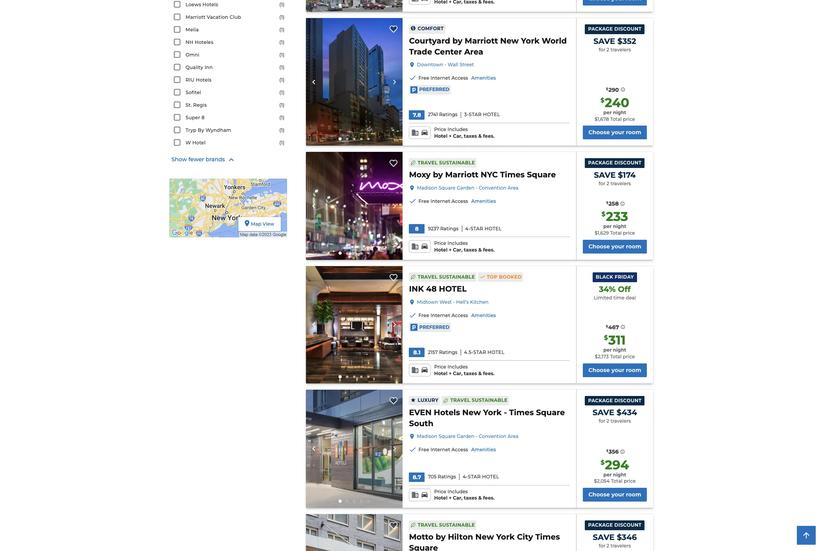 Task type: describe. For each thing, give the bounding box(es) containing it.
sustainable for hotel
[[439, 274, 475, 280]]

total for 294
[[611, 479, 623, 484]]

area for 294
[[508, 433, 519, 439]]

photo carousel region for 294
[[306, 390, 403, 508]]

top
[[487, 274, 497, 280]]

go to image #1 image for 233
[[339, 252, 342, 255]]

amenities for 233
[[471, 198, 496, 204]]

$2,173
[[595, 354, 609, 360]]

fees. for 240
[[483, 133, 495, 139]]

south
[[409, 419, 433, 428]]

black friday
[[596, 274, 634, 280]]

48
[[426, 284, 437, 294]]

show fewer brands
[[171, 156, 225, 163]]

sustainable for marriott
[[439, 160, 475, 166]]

street
[[460, 62, 474, 67]]

comfort
[[418, 26, 444, 32]]

photo carousel region for 240
[[306, 18, 403, 146]]

ink
[[409, 284, 424, 294]]

package for 294
[[588, 398, 613, 404]]

save left $346
[[593, 533, 615, 542]]

nyc
[[481, 170, 498, 180]]

riu
[[186, 77, 194, 83]]

9237 ratings
[[428, 226, 459, 232]]

free for 311
[[419, 313, 429, 319]]

$ for 258
[[606, 201, 608, 205]]

$174
[[618, 171, 636, 180]]

per for 233
[[603, 224, 612, 230]]

8.7
[[413, 474, 421, 481]]

w hotel
[[186, 140, 206, 146]]

311
[[608, 333, 626, 348]]

705 ratings
[[428, 474, 456, 480]]

4.5-star hotel
[[464, 349, 505, 355]]

go to image #5 image for 294
[[367, 500, 370, 503]]

& for 311
[[478, 371, 482, 377]]

includes for 240
[[448, 126, 468, 132]]

$352
[[617, 36, 636, 46]]

your for 311
[[611, 367, 624, 374]]

go to image #1 image for 240
[[339, 138, 342, 141]]

view
[[263, 221, 274, 227]]

fewer
[[188, 156, 204, 163]]

brands
[[206, 156, 225, 163]]

package for 233
[[588, 160, 613, 166]]

2157
[[428, 349, 438, 355]]

midtown west - hell's kitchen
[[417, 299, 489, 305]]

york for city
[[496, 533, 515, 542]]

times inside even hotels new york - times square south
[[509, 408, 534, 417]]

tryp by wyndham
[[186, 127, 231, 133]]

motto by hilton new york city times square
[[409, 533, 560, 551]]

34% off
[[599, 285, 631, 294]]

6 photo carousel region from the top
[[306, 515, 403, 551]]

area inside courtyard by marriott new york world trade center area
[[464, 47, 483, 56]]

1 horizontal spatial 8
[[415, 226, 419, 233]]

4 2 from the top
[[607, 543, 609, 549]]

quality
[[186, 64, 203, 70]]

7.8
[[413, 111, 421, 119]]

travel for marriott
[[418, 160, 438, 166]]

$ for 356
[[606, 449, 608, 453]]

free for 233
[[419, 198, 429, 204]]

photo carousel region for 311
[[306, 266, 403, 384]]

467
[[608, 324, 619, 331]]

$1,629
[[595, 230, 609, 236]]

2741 ratings
[[428, 112, 457, 118]]

courtyard by marriott new york world trade center area element
[[409, 35, 570, 57]]

omni
[[186, 52, 199, 58]]

amenities for 294
[[471, 447, 496, 453]]

top booked
[[487, 274, 522, 280]]

save for 240
[[593, 36, 615, 46]]

package discount for 294
[[588, 398, 642, 404]]

1 go to image #1 image from the top
[[339, 3, 342, 7]]

go to image #1 image for 311
[[339, 375, 342, 378]]

go to image #2 image for 311
[[346, 376, 348, 378]]

price for 240
[[434, 126, 446, 132]]

705
[[428, 474, 437, 480]]

friday
[[615, 274, 634, 280]]

$ 294 per night $2,054 total price
[[594, 457, 636, 484]]

travel sustainable for hotel
[[418, 274, 475, 280]]

moxy
[[409, 170, 431, 180]]

$ for 467
[[606, 324, 608, 328]]

club
[[230, 14, 241, 20]]

4-star hotel for 294
[[463, 474, 499, 480]]

star for 311
[[473, 349, 486, 355]]

even hotels new york - times square south
[[409, 408, 565, 428]]

by inside motto by hilton new york city times square
[[436, 533, 446, 542]]

hilton
[[448, 533, 473, 542]]

travel for hotel
[[418, 274, 438, 280]]

property building image for 233
[[306, 152, 403, 260]]

york inside even hotels new york - times square south
[[483, 408, 502, 417]]

save $434
[[593, 408, 637, 418]]

sofitel
[[186, 90, 201, 95]]

fees. for 233
[[483, 247, 495, 253]]

go to image #2 image for 240
[[346, 138, 348, 140]]

travel sustainable up even hotels new york - times square south on the bottom
[[450, 398, 508, 403]]

hotel
[[439, 284, 467, 294]]

new for hilton
[[475, 533, 494, 542]]

(1) for omni
[[279, 52, 285, 58]]

madison for 294
[[417, 433, 437, 439]]

discount for 294
[[614, 398, 642, 404]]

1 go to image #2 image from the top
[[346, 4, 348, 6]]

ratings for 311
[[439, 349, 457, 355]]

price for 294
[[624, 479, 636, 484]]

4 for from the top
[[599, 543, 605, 549]]

& for 233
[[478, 247, 482, 253]]

kitchen
[[470, 299, 489, 305]]

travel sustainable for marriott
[[418, 160, 475, 166]]

8.1
[[413, 349, 421, 356]]

hoteles
[[195, 39, 213, 45]]

$ 233 per night $1,629 total price
[[595, 209, 635, 236]]

$ 258
[[606, 200, 619, 207]]

for for 294
[[599, 418, 605, 424]]

(1) for w hotel
[[279, 140, 285, 146]]

$434
[[617, 408, 637, 418]]

356
[[609, 449, 619, 456]]

travel for hilton
[[418, 522, 438, 528]]

amenities for 311
[[471, 313, 496, 319]]

1 photo carousel region from the top
[[306, 0, 403, 12]]

tryp
[[186, 127, 196, 133]]

go to image #4 image for 294
[[360, 500, 363, 503]]

hell's
[[456, 299, 469, 305]]

- inside even hotels new york - times square south
[[504, 408, 507, 417]]

$ 240 per night $1,678 total price
[[595, 95, 635, 122]]

room for 311
[[626, 367, 641, 374]]

3-star hotel
[[464, 112, 500, 118]]

wall
[[448, 62, 458, 67]]

madison square garden - convention area for 294
[[417, 433, 519, 439]]

hotels for riu
[[196, 77, 212, 83]]

per for 311
[[603, 347, 612, 353]]

2157 ratings
[[428, 349, 457, 355]]

access for 240
[[452, 75, 468, 81]]

discount for 240
[[614, 26, 642, 32]]

st.
[[186, 102, 192, 108]]

regis
[[193, 102, 207, 108]]

limited time deal
[[594, 295, 636, 301]]

$ 356
[[606, 449, 619, 456]]

choose your room for 240
[[588, 129, 641, 136]]

by for 233
[[433, 170, 443, 180]]

go to image #2 image for 294
[[346, 500, 348, 503]]

0 vertical spatial marriott
[[186, 14, 205, 20]]

downtown
[[417, 62, 443, 67]]

world
[[542, 36, 567, 45]]

price for 311
[[434, 364, 446, 370]]

choose your room button for 294
[[583, 488, 647, 502]]

free internet access amenities for 311
[[419, 313, 496, 319]]

price includes hotel + car, taxes & fees. for 233
[[434, 241, 495, 253]]

$ for 294
[[601, 459, 605, 466]]

city
[[517, 533, 533, 542]]

package discount for 233
[[588, 160, 642, 166]]

deal
[[626, 295, 636, 301]]

4-star hotel for 233
[[465, 226, 502, 232]]

nh hoteles
[[186, 39, 213, 45]]

ink 48 hotel element
[[409, 284, 467, 295]]

2741
[[428, 112, 438, 118]]

hotels for loews
[[202, 2, 218, 7]]

night for 294
[[613, 472, 626, 478]]

room for 294
[[626, 491, 641, 498]]

4 travelers from the top
[[611, 543, 631, 549]]

super 8
[[186, 115, 205, 121]]

limited
[[594, 295, 612, 301]]

34%
[[599, 285, 616, 294]]

4 for 2 travelers from the top
[[599, 543, 631, 549]]

super
[[186, 115, 200, 121]]

(1) for st. regis
[[279, 102, 285, 108]]

access for 311
[[452, 313, 468, 319]]

sustainable up even hotels new york - times square south element
[[472, 398, 508, 403]]

1 go to image #3 image from the top
[[353, 4, 355, 6]]

+ for 311
[[449, 371, 452, 377]]

free internet access amenities for 233
[[419, 198, 496, 204]]

travel up even hotels new york - times square south on the bottom
[[450, 398, 470, 403]]

vacation
[[207, 14, 228, 20]]

package for 240
[[588, 26, 613, 32]]

price for 233
[[623, 230, 635, 236]]



Task type: locate. For each thing, give the bounding box(es) containing it.
1 vertical spatial hotels
[[196, 77, 212, 83]]

2 choose your room button from the top
[[583, 240, 647, 254]]

0 vertical spatial york
[[521, 36, 540, 45]]

1 vertical spatial convention
[[479, 433, 506, 439]]

+ for 240
[[449, 133, 452, 139]]

1 choose from the top
[[588, 129, 610, 136]]

0 vertical spatial madison
[[417, 185, 437, 191]]

(1) for loews hotels
[[279, 2, 285, 7]]

5 go to image #5 image from the top
[[367, 500, 370, 503]]

property building image for 240
[[306, 18, 403, 146]]

lobby or reception image
[[306, 266, 403, 384]]

per inside $ 311 per night $2,173 total price
[[603, 347, 612, 353]]

0 vertical spatial property building image
[[306, 18, 403, 146]]

2 vertical spatial property building image
[[306, 390, 403, 508]]

for for 233
[[599, 181, 605, 187]]

4 your from the top
[[611, 491, 624, 498]]

choose for 240
[[588, 129, 610, 136]]

$ for 290
[[606, 87, 608, 91]]

ratings right 9237
[[440, 226, 459, 232]]

travel sustainable up hilton
[[418, 522, 475, 528]]

total inside $ 294 per night $2,054 total price
[[611, 479, 623, 484]]

midtown
[[417, 299, 438, 305]]

4 car, from the top
[[453, 495, 463, 501]]

travelers down save $434
[[611, 418, 631, 424]]

3 fees. from the top
[[483, 371, 495, 377]]

(1) for riu hotels
[[279, 77, 285, 83]]

sustainable
[[439, 160, 475, 166], [439, 274, 475, 280], [472, 398, 508, 403], [439, 522, 475, 528]]

center
[[434, 47, 462, 56]]

price down 240
[[623, 116, 635, 122]]

york inside motto by hilton new york city times square
[[496, 533, 515, 542]]

4 + from the top
[[449, 495, 452, 501]]

free down south
[[419, 447, 429, 453]]

hotels down luxury
[[434, 408, 460, 417]]

luxury
[[418, 398, 439, 403]]

your down $ 233 per night $1,629 total price
[[611, 243, 624, 250]]

price for 240
[[623, 116, 635, 122]]

marriott vacation club
[[186, 14, 241, 20]]

$ inside the $ 467
[[606, 324, 608, 328]]

area up street at right top
[[464, 47, 483, 56]]

$ left 290
[[606, 87, 608, 91]]

4 go to image #3 image from the top
[[353, 376, 355, 378]]

8 (1) from the top
[[279, 90, 285, 95]]

price for 294
[[434, 489, 446, 495]]

0 vertical spatial garden
[[457, 185, 474, 191]]

+ down 705 ratings
[[449, 495, 452, 501]]

loews
[[186, 2, 201, 7]]

1 price from the top
[[434, 126, 446, 132]]

1 vertical spatial area
[[508, 185, 519, 191]]

by
[[198, 127, 204, 133]]

3 package discount from the top
[[588, 398, 642, 404]]

go to image #1 image for 294
[[339, 500, 342, 503]]

2 price from the top
[[434, 241, 446, 246]]

star
[[469, 112, 482, 118], [470, 226, 483, 232], [473, 349, 486, 355], [468, 474, 481, 480]]

go to image #5 image for 240
[[367, 138, 370, 140]]

2 night from the top
[[613, 224, 626, 230]]

choose your room button for 233
[[583, 240, 647, 254]]

marriott down loews
[[186, 14, 205, 20]]

1 fees. from the top
[[483, 133, 495, 139]]

$ 467
[[606, 324, 619, 331]]

2 vertical spatial new
[[475, 533, 494, 542]]

price includes hotel + car, taxes & fees. down "3-"
[[434, 126, 495, 139]]

madison square garden - convention area down moxy by marriott nyc times square
[[417, 185, 519, 191]]

star for 240
[[469, 112, 482, 118]]

$
[[606, 87, 608, 91], [600, 97, 604, 104], [606, 201, 608, 205], [602, 211, 606, 218], [606, 324, 608, 328], [604, 334, 608, 342], [606, 449, 608, 453], [601, 459, 605, 466]]

+ down 2741 ratings
[[449, 133, 452, 139]]

star for 294
[[468, 474, 481, 480]]

0 vertical spatial convention
[[479, 185, 506, 191]]

save left $174
[[594, 171, 616, 180]]

price includes hotel + car, taxes & fees.
[[434, 126, 495, 139], [434, 241, 495, 253], [434, 364, 495, 377], [434, 489, 495, 501]]

price includes hotel + car, taxes & fees. down 9237 ratings
[[434, 241, 495, 253]]

square inside even hotels new york - times square south
[[536, 408, 565, 417]]

property building image
[[306, 18, 403, 146], [306, 152, 403, 260], [306, 390, 403, 508]]

9237
[[428, 226, 439, 232]]

free internet access amenities down wall
[[419, 75, 496, 81]]

1 garden from the top
[[457, 185, 474, 191]]

night down 258
[[613, 224, 626, 230]]

moxy by marriott nyc times square element
[[409, 169, 556, 180]]

2 for 233
[[607, 181, 609, 187]]

2 includes from the top
[[448, 241, 468, 246]]

for down save $346
[[599, 543, 605, 549]]

moxy by marriott nyc times square
[[409, 170, 556, 180]]

madison down south
[[417, 433, 437, 439]]

car, for 240
[[453, 133, 463, 139]]

258
[[609, 200, 619, 207]]

1 choose your room button from the top
[[583, 126, 647, 140]]

night inside $ 240 per night $1,678 total price
[[613, 109, 626, 115]]

west
[[440, 299, 452, 305]]

madison square garden - convention area
[[417, 185, 519, 191], [417, 433, 519, 439]]

melia
[[186, 27, 199, 33]]

ink 48 hotel
[[409, 284, 467, 294]]

ratings for 294
[[438, 474, 456, 480]]

choose your room for 311
[[588, 367, 641, 374]]

price includes hotel + car, taxes & fees. down 705 ratings
[[434, 489, 495, 501]]

internet
[[431, 75, 450, 81], [431, 198, 450, 204], [431, 313, 450, 319], [431, 447, 450, 453]]

night inside $ 233 per night $1,629 total price
[[613, 224, 626, 230]]

area down moxy by marriott nyc times square
[[508, 185, 519, 191]]

0 vertical spatial 4-
[[465, 226, 470, 232]]

2 go to image #3 image from the top
[[353, 138, 355, 140]]

amenities
[[471, 75, 496, 81], [471, 198, 496, 204], [471, 313, 496, 319], [471, 447, 496, 453]]

1 room from the top
[[626, 129, 641, 136]]

access for 233
[[452, 198, 468, 204]]

total for 311
[[610, 354, 622, 360]]

2 photo carousel region from the top
[[306, 18, 403, 146]]

$ left 467
[[606, 324, 608, 328]]

0 vertical spatial preferred
[[419, 87, 449, 92]]

night for 311
[[613, 347, 626, 353]]

4 choose your room from the top
[[588, 491, 641, 498]]

access up 9237 ratings
[[452, 198, 468, 204]]

0 vertical spatial hotels
[[202, 2, 218, 7]]

total for 240
[[610, 116, 622, 122]]

2 package discount from the top
[[588, 160, 642, 166]]

photo carousel region for 233
[[306, 152, 403, 260]]

travel sustainable for hilton
[[418, 522, 475, 528]]

downtown - wall street
[[417, 62, 474, 67]]

hotels for even
[[434, 408, 460, 417]]

for down save $352
[[599, 47, 605, 52]]

4 go to image #5 image from the top
[[367, 376, 370, 378]]

w
[[186, 140, 191, 146]]

3 property building image from the top
[[306, 390, 403, 508]]

york for world
[[521, 36, 540, 45]]

3 internet from the top
[[431, 313, 450, 319]]

amenities down street at right top
[[471, 75, 496, 81]]

package discount up save $434
[[588, 398, 642, 404]]

room down $ 294 per night $2,054 total price
[[626, 491, 641, 498]]

3 go to image #5 image from the top
[[367, 252, 370, 254]]

2 per from the top
[[603, 224, 612, 230]]

3 + from the top
[[449, 371, 452, 377]]

price inside $ 233 per night $1,629 total price
[[623, 230, 635, 236]]

$ left 240
[[600, 97, 604, 104]]

4 package from the top
[[588, 522, 613, 528]]

access for 294
[[452, 447, 468, 453]]

0 vertical spatial 8
[[201, 115, 205, 121]]

amenities for 240
[[471, 75, 496, 81]]

preferred up 2157 on the bottom
[[419, 324, 449, 330]]

square
[[527, 170, 556, 180], [439, 185, 456, 191], [536, 408, 565, 417], [439, 433, 456, 439], [409, 544, 438, 551]]

room for 233
[[626, 243, 641, 250]]

$ inside '$ 258'
[[606, 201, 608, 205]]

for 2 travelers for 294
[[599, 418, 631, 424]]

night down '356'
[[613, 472, 626, 478]]

1 go to image #5 image from the top
[[367, 4, 370, 6]]

2 vertical spatial by
[[436, 533, 446, 542]]

hotels
[[202, 2, 218, 7], [196, 77, 212, 83], [434, 408, 460, 417]]

4 (1) from the top
[[279, 39, 285, 45]]

choose your room down $1,678
[[588, 129, 641, 136]]

$ for 240
[[600, 97, 604, 104]]

total right $2,173 at the right bottom
[[610, 354, 622, 360]]

discount up $346
[[614, 522, 642, 528]]

5 go to image #2 image from the top
[[346, 500, 348, 503]]

3 includes from the top
[[448, 364, 468, 370]]

go to image #2 image
[[346, 4, 348, 6], [346, 138, 348, 140], [346, 252, 348, 254], [346, 376, 348, 378], [346, 500, 348, 503]]

booked
[[499, 274, 522, 280]]

4 go to image #4 image from the top
[[360, 376, 363, 378]]

go to image #5 image
[[367, 4, 370, 6], [367, 138, 370, 140], [367, 252, 370, 254], [367, 376, 370, 378], [367, 500, 370, 503]]

2 amenities from the top
[[471, 198, 496, 204]]

save left $434
[[593, 408, 614, 418]]

1 property building image from the top
[[306, 18, 403, 146]]

inn
[[205, 64, 213, 70]]

2 madison square garden - convention area from the top
[[417, 433, 519, 439]]

black
[[596, 274, 613, 280]]

2 choose your room from the top
[[588, 243, 641, 250]]

travel up moxy
[[418, 160, 438, 166]]

go to image #3 image
[[353, 4, 355, 6], [353, 138, 355, 140], [353, 252, 355, 254], [353, 376, 355, 378], [353, 500, 355, 503]]

save $174
[[594, 171, 636, 180]]

1 + from the top
[[449, 133, 452, 139]]

(1) for quality inn
[[279, 64, 285, 70]]

ratings
[[439, 112, 457, 118], [440, 226, 459, 232], [439, 349, 457, 355], [438, 474, 456, 480]]

room down $ 311 per night $2,173 total price
[[626, 367, 641, 374]]

night down 290
[[613, 109, 626, 115]]

includes down 705 ratings
[[448, 489, 468, 495]]

4- for 294
[[463, 474, 468, 480]]

courtyard
[[409, 36, 450, 45]]

2 taxes from the top
[[464, 247, 477, 253]]

free internet access amenities up 705 ratings
[[419, 447, 496, 453]]

for for 240
[[599, 47, 605, 52]]

sustainable up hotel
[[439, 274, 475, 280]]

off
[[618, 285, 631, 294]]

new inside courtyard by marriott new york world trade center area
[[500, 36, 519, 45]]

price down 233
[[623, 230, 635, 236]]

save left $352 at the top of the page
[[593, 36, 615, 46]]

total inside $ 311 per night $2,173 total price
[[610, 354, 622, 360]]

york
[[521, 36, 540, 45], [483, 408, 502, 417], [496, 533, 515, 542]]

choose down $2,173 at the right bottom
[[588, 367, 610, 374]]

1 vertical spatial marriott
[[465, 36, 498, 45]]

car, for 233
[[453, 247, 463, 253]]

fees. for 294
[[483, 495, 495, 501]]

night inside $ 311 per night $2,173 total price
[[613, 347, 626, 353]]

package discount for 240
[[588, 26, 642, 32]]

1 preferred from the top
[[419, 87, 449, 92]]

1 go to image #4 image from the top
[[360, 4, 363, 6]]

0 horizontal spatial 8
[[201, 115, 205, 121]]

your down $ 240 per night $1,678 total price
[[611, 129, 624, 136]]

york inside courtyard by marriott new york world trade center area
[[521, 36, 540, 45]]

loews hotels
[[186, 2, 218, 7]]

&
[[478, 133, 482, 139], [478, 247, 482, 253], [478, 371, 482, 377], [478, 495, 482, 501]]

star right 705 ratings
[[468, 474, 481, 480]]

2 & from the top
[[478, 247, 482, 253]]

4 free from the top
[[419, 447, 429, 453]]

for 2 travelers down save $434
[[599, 418, 631, 424]]

choose your room button
[[583, 126, 647, 140], [583, 240, 647, 254], [583, 364, 647, 377], [583, 488, 647, 502]]

1 vertical spatial times
[[509, 408, 534, 417]]

1 choose your room from the top
[[588, 129, 641, 136]]

preferred up 2741
[[419, 87, 449, 92]]

4 package discount from the top
[[588, 522, 642, 528]]

3 for from the top
[[599, 418, 605, 424]]

taxes for 240
[[464, 133, 477, 139]]

per up $1,629 on the right top of the page
[[603, 224, 612, 230]]

$ inside $ 311 per night $2,173 total price
[[604, 334, 608, 342]]

price inside $ 240 per night $1,678 total price
[[623, 116, 635, 122]]

free down downtown
[[419, 75, 429, 81]]

1 vertical spatial madison
[[417, 433, 437, 439]]

1 vertical spatial garden
[[457, 433, 474, 439]]

travel sustainable up hotel
[[418, 274, 475, 280]]

free internet access amenities down midtown west - hell's kitchen
[[419, 313, 496, 319]]

riu hotels
[[186, 77, 212, 83]]

package discount up save $352
[[588, 26, 642, 32]]

fees. for 311
[[483, 371, 495, 377]]

map view
[[251, 221, 274, 227]]

by for 240
[[452, 36, 462, 45]]

garden for 233
[[457, 185, 474, 191]]

3 car, from the top
[[453, 371, 463, 377]]

4 discount from the top
[[614, 522, 642, 528]]

3 room from the top
[[626, 367, 641, 374]]

2 price includes hotel + car, taxes & fees. from the top
[[434, 241, 495, 253]]

1 for from the top
[[599, 47, 605, 52]]

4 fees. from the top
[[483, 495, 495, 501]]

0 vertical spatial by
[[452, 36, 462, 45]]

$ left '356'
[[606, 449, 608, 453]]

even hotels new york - times square south element
[[409, 407, 570, 429]]

for down save $434
[[599, 418, 605, 424]]

3 free from the top
[[419, 313, 429, 319]]

1 includes from the top
[[448, 126, 468, 132]]

per up $2,173 at the right bottom
[[603, 347, 612, 353]]

9 (1) from the top
[[279, 102, 285, 108]]

madison for 233
[[417, 185, 437, 191]]

5 go to image #1 image from the top
[[339, 500, 342, 503]]

2 for 294
[[607, 418, 609, 424]]

2 car, from the top
[[453, 247, 463, 253]]

1 vertical spatial preferred
[[419, 324, 449, 330]]

1 vertical spatial property building image
[[306, 152, 403, 260]]

2 free from the top
[[419, 198, 429, 204]]

travel sustainable up moxy
[[418, 160, 475, 166]]

garden down moxy by marriott nyc times square
[[457, 185, 474, 191]]

294
[[605, 457, 629, 473]]

includes for 233
[[448, 241, 468, 246]]

choose down '$2,054' at right bottom
[[588, 491, 610, 498]]

choose
[[588, 129, 610, 136], [588, 243, 610, 250], [588, 367, 610, 374], [588, 491, 610, 498]]

2 down save $434
[[607, 418, 609, 424]]

per
[[603, 109, 612, 115], [603, 224, 612, 230], [603, 347, 612, 353], [603, 472, 612, 478]]

marriott up street at right top
[[465, 36, 498, 45]]

by inside courtyard by marriott new york world trade center area
[[452, 36, 462, 45]]

free internet access amenities up 9237 ratings
[[419, 198, 496, 204]]

1 vertical spatial york
[[483, 408, 502, 417]]

2 (1) from the top
[[279, 14, 285, 20]]

1 vertical spatial new
[[462, 408, 481, 417]]

choose your room button down $1,678
[[583, 126, 647, 140]]

(1) for super 8
[[279, 115, 285, 121]]

st. regis
[[186, 102, 207, 108]]

for down save $174
[[599, 181, 605, 187]]

discount
[[614, 26, 642, 32], [614, 160, 642, 166], [614, 398, 642, 404], [614, 522, 642, 528]]

1 amenities from the top
[[471, 75, 496, 81]]

$ left 294
[[601, 459, 605, 466]]

2 access from the top
[[452, 198, 468, 204]]

1 vertical spatial 4-
[[463, 474, 468, 480]]

even
[[409, 408, 432, 417]]

price down 2741 ratings
[[434, 126, 446, 132]]

discount up $434
[[614, 398, 642, 404]]

3 per from the top
[[603, 347, 612, 353]]

free for 240
[[419, 75, 429, 81]]

per inside $ 240 per night $1,678 total price
[[603, 109, 612, 115]]

includes down 4.5-
[[448, 364, 468, 370]]

4 price includes hotel + car, taxes & fees. from the top
[[434, 489, 495, 501]]

madison down moxy
[[417, 185, 437, 191]]

2 vertical spatial hotels
[[434, 408, 460, 417]]

go to image #5 image for 311
[[367, 376, 370, 378]]

2 vertical spatial area
[[508, 433, 519, 439]]

convention down even hotels new york - times square south element
[[479, 433, 506, 439]]

0 vertical spatial 4-star hotel
[[465, 226, 502, 232]]

new inside even hotels new york - times square south
[[462, 408, 481, 417]]

map
[[251, 221, 261, 227]]

0 vertical spatial times
[[500, 170, 525, 180]]

per for 240
[[603, 109, 612, 115]]

trade
[[409, 47, 432, 56]]

photo carousel region
[[306, 0, 403, 12], [306, 18, 403, 146], [306, 152, 403, 260], [306, 266, 403, 384], [306, 390, 403, 508], [306, 515, 403, 551]]

internet up 705 ratings
[[431, 447, 450, 453]]

11 (1) from the top
[[279, 127, 285, 133]]

access down wall
[[452, 75, 468, 81]]

ratings right 2741
[[439, 112, 457, 118]]

star right the 2157 ratings
[[473, 349, 486, 355]]

1 discount from the top
[[614, 26, 642, 32]]

290
[[608, 86, 619, 93]]

3 go to image #1 image from the top
[[339, 252, 342, 255]]

access down hell's
[[452, 313, 468, 319]]

1 vertical spatial by
[[433, 170, 443, 180]]

internet down west
[[431, 313, 450, 319]]

convention
[[479, 185, 506, 191], [479, 433, 506, 439]]

$ left 258
[[606, 201, 608, 205]]

marriott inside courtyard by marriott new york world trade center area
[[465, 36, 498, 45]]

package up save $346
[[588, 522, 613, 528]]

1 your from the top
[[611, 129, 624, 136]]

ratings for 233
[[440, 226, 459, 232]]

3 amenities from the top
[[471, 313, 496, 319]]

package up save $352
[[588, 26, 613, 32]]

+ for 233
[[449, 247, 452, 253]]

travel up motto at the bottom of page
[[418, 522, 438, 528]]

1 vertical spatial 8
[[415, 226, 419, 233]]

garden
[[457, 185, 474, 191], [457, 433, 474, 439]]

1 free from the top
[[419, 75, 429, 81]]

price inside $ 294 per night $2,054 total price
[[624, 479, 636, 484]]

4 taxes from the top
[[464, 495, 477, 501]]

room down $ 233 per night $1,629 total price
[[626, 243, 641, 250]]

$ 311 per night $2,173 total price
[[595, 333, 635, 360]]

travel sustainable
[[418, 160, 475, 166], [418, 274, 475, 280], [450, 398, 508, 403], [418, 522, 475, 528]]

price down the 2157 ratings
[[434, 364, 446, 370]]

3 price includes hotel + car, taxes & fees. from the top
[[434, 364, 495, 377]]

includes for 311
[[448, 364, 468, 370]]

car, for 294
[[453, 495, 463, 501]]

go to image #1 image
[[339, 3, 342, 7], [339, 138, 342, 141], [339, 252, 342, 255], [339, 375, 342, 378], [339, 500, 342, 503]]

8
[[201, 115, 205, 121], [415, 226, 419, 233]]

2 vertical spatial york
[[496, 533, 515, 542]]

your
[[611, 129, 624, 136], [611, 243, 624, 250], [611, 367, 624, 374], [611, 491, 624, 498]]

total for 233
[[610, 230, 622, 236]]

2 go to image #4 image from the top
[[360, 138, 363, 140]]

(1) for tryp by wyndham
[[279, 127, 285, 133]]

4-
[[465, 226, 470, 232], [463, 474, 468, 480]]

4 choose your room button from the top
[[583, 488, 647, 502]]

taxes for 311
[[464, 371, 477, 377]]

car, down the 2157 ratings
[[453, 371, 463, 377]]

go to image #2 image for 233
[[346, 252, 348, 254]]

motto by hilton new york city times square element
[[409, 532, 570, 551]]

garden down even hotels new york - times square south on the bottom
[[457, 433, 474, 439]]

4 includes from the top
[[448, 489, 468, 495]]

per inside $ 233 per night $1,629 total price
[[603, 224, 612, 230]]

night
[[613, 109, 626, 115], [613, 224, 626, 230], [613, 347, 626, 353], [613, 472, 626, 478]]

1 vertical spatial 4-star hotel
[[463, 474, 499, 480]]

preferred for 240
[[419, 87, 449, 92]]

7 (1) from the top
[[279, 77, 285, 83]]

package up save $174
[[588, 160, 613, 166]]

total inside $ 233 per night $1,629 total price
[[610, 230, 622, 236]]

2 go to image #1 image from the top
[[339, 138, 342, 141]]

for 2 travelers down save $346
[[599, 543, 631, 549]]

night inside $ 294 per night $2,054 total price
[[613, 472, 626, 478]]

show
[[171, 156, 187, 163]]

2 internet from the top
[[431, 198, 450, 204]]

amenities down even hotels new york - times square south on the bottom
[[471, 447, 496, 453]]

$ inside $ 240 per night $1,678 total price
[[600, 97, 604, 104]]

area down even hotels new york - times square south element
[[508, 433, 519, 439]]

price inside $ 311 per night $2,173 total price
[[623, 354, 635, 360]]

price includes hotel + car, taxes & fees. for 294
[[434, 489, 495, 501]]

5 photo carousel region from the top
[[306, 390, 403, 508]]

3 & from the top
[[478, 371, 482, 377]]

madison square garden - convention area down even hotels new york - times square south on the bottom
[[417, 433, 519, 439]]

per inside $ 294 per night $2,054 total price
[[603, 472, 612, 478]]

internet for 240
[[431, 75, 450, 81]]

3 choose from the top
[[588, 367, 610, 374]]

& for 240
[[478, 133, 482, 139]]

choose down $1,629 on the right top of the page
[[588, 243, 610, 250]]

night for 240
[[613, 109, 626, 115]]

for 2 travelers down save $352
[[599, 47, 631, 52]]

0 vertical spatial madison square garden - convention area
[[417, 185, 519, 191]]

choose your room button down '$2,054' at right bottom
[[583, 488, 647, 502]]

go to image #4 image for 311
[[360, 376, 363, 378]]

2 garden from the top
[[457, 433, 474, 439]]

motto
[[409, 533, 433, 542]]

square inside motto by hilton new york city times square
[[409, 544, 438, 551]]

3-
[[464, 112, 469, 118]]

travelers for 294
[[611, 418, 631, 424]]

choose your room down '$2,054' at right bottom
[[588, 491, 641, 498]]

ratings right 705
[[438, 474, 456, 480]]

save $346
[[593, 533, 637, 542]]

3 go to image #3 image from the top
[[353, 252, 355, 254]]

4 access from the top
[[452, 447, 468, 453]]

save
[[593, 36, 615, 46], [594, 171, 616, 180], [593, 408, 614, 418], [593, 533, 615, 542]]

price includes hotel + car, taxes & fees. for 311
[[434, 364, 495, 377]]

2 go to image #2 image from the top
[[346, 138, 348, 140]]

choose your room
[[588, 129, 641, 136], [588, 243, 641, 250], [588, 367, 641, 374], [588, 491, 641, 498]]

(1) for nh hoteles
[[279, 39, 285, 45]]

$ inside $ 294 per night $2,054 total price
[[601, 459, 605, 466]]

convention for 233
[[479, 185, 506, 191]]

travelers down save $174
[[611, 181, 631, 187]]

choose for 311
[[588, 367, 610, 374]]

discount up $174
[[614, 160, 642, 166]]

2 vertical spatial times
[[535, 533, 560, 542]]

preferred
[[419, 87, 449, 92], [419, 324, 449, 330]]

star for 233
[[470, 226, 483, 232]]

5 (1) from the top
[[279, 52, 285, 58]]

price down 9237 ratings
[[434, 241, 446, 246]]

2 for from the top
[[599, 181, 605, 187]]

$ for 233
[[602, 211, 606, 218]]

free internet access amenities for 240
[[419, 75, 496, 81]]

1 package from the top
[[588, 26, 613, 32]]

2 discount from the top
[[614, 160, 642, 166]]

internet for 311
[[431, 313, 450, 319]]

6 (1) from the top
[[279, 64, 285, 70]]

times inside motto by hilton new york city times square
[[535, 533, 560, 542]]

nh
[[186, 39, 193, 45]]

$ 290
[[606, 86, 619, 93]]

4 go to image #2 image from the top
[[346, 376, 348, 378]]

total inside $ 240 per night $1,678 total price
[[610, 116, 622, 122]]

new inside motto by hilton new york city times square
[[475, 533, 494, 542]]

access up 705 ratings
[[452, 447, 468, 453]]

0 vertical spatial area
[[464, 47, 483, 56]]

2 down save $352
[[607, 47, 609, 52]]

2 vertical spatial marriott
[[445, 170, 478, 180]]

4 & from the top
[[478, 495, 482, 501]]

travelers for 233
[[611, 181, 631, 187]]

-
[[445, 62, 447, 67], [476, 185, 478, 191], [453, 299, 455, 305], [504, 408, 507, 417], [476, 433, 478, 439]]

go to image #4 image
[[360, 4, 363, 6], [360, 138, 363, 140], [360, 252, 363, 254], [360, 376, 363, 378], [360, 500, 363, 503]]

garden for 294
[[457, 433, 474, 439]]

car,
[[453, 133, 463, 139], [453, 247, 463, 253], [453, 371, 463, 377], [453, 495, 463, 501]]

$ inside $ 233 per night $1,629 total price
[[602, 211, 606, 218]]

night for 233
[[613, 224, 626, 230]]

travelers for 240
[[611, 47, 631, 52]]

2 room from the top
[[626, 243, 641, 250]]

0 vertical spatial new
[[500, 36, 519, 45]]

hotels inside even hotels new york - times square south
[[434, 408, 460, 417]]

$1,678
[[595, 116, 609, 122]]

$ for 311
[[604, 334, 608, 342]]

$ inside "$ 356"
[[606, 449, 608, 453]]

3 choose your room from the top
[[588, 367, 641, 374]]

1 vertical spatial madison square garden - convention area
[[417, 433, 519, 439]]

$ inside $ 290
[[606, 87, 608, 91]]

4 choose from the top
[[588, 491, 610, 498]]

show fewer brands button
[[171, 155, 285, 165]]

$2,054
[[594, 479, 610, 484]]

total right $1,678
[[610, 116, 622, 122]]

2 your from the top
[[611, 243, 624, 250]]

your for 240
[[611, 129, 624, 136]]



Task type: vqa. For each thing, say whether or not it's contained in the screenshot.
311 fees.
yes



